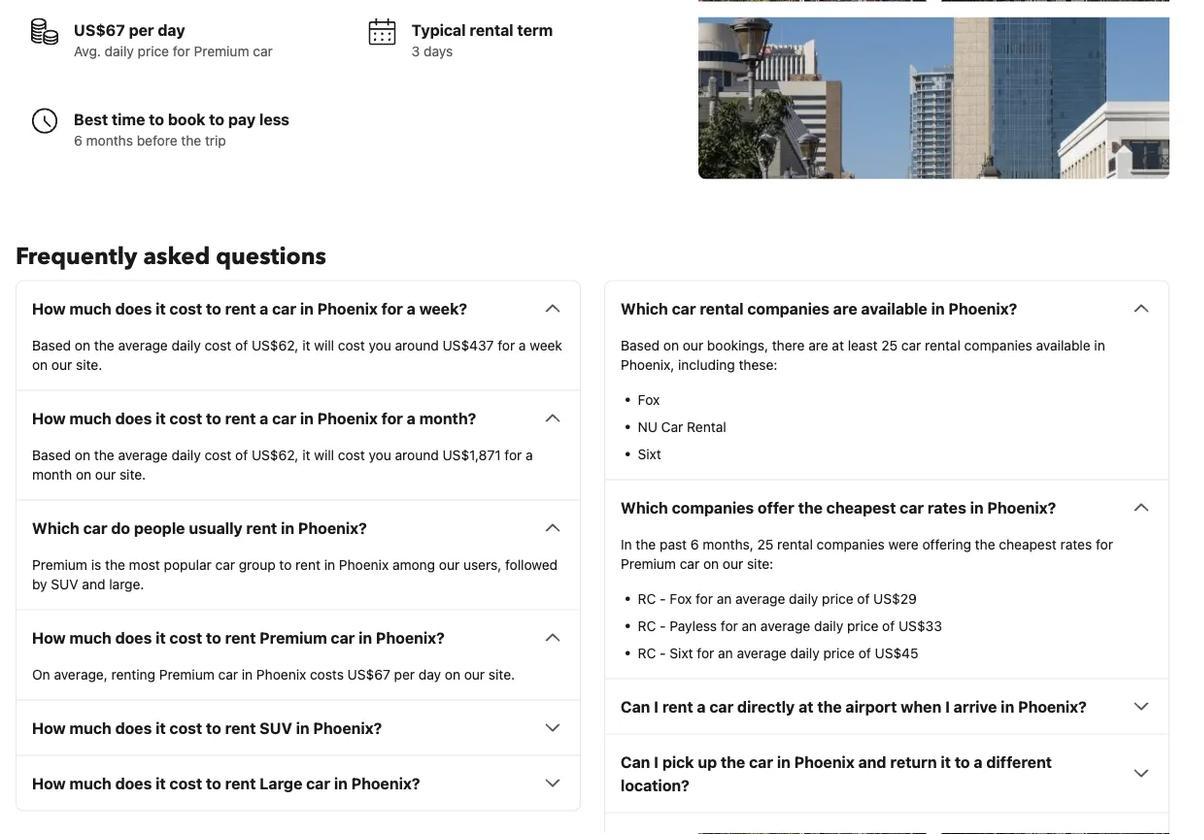 Task type: vqa. For each thing, say whether or not it's contained in the screenshot.
Fri 17 Nov - Fri 24 Nov on the top right of the page
no



Task type: describe. For each thing, give the bounding box(es) containing it.
a up based on the average daily cost of us$62, it will cost you around us$1,871 for a month on our site.
[[260, 409, 269, 427]]

to down how much does it cost to rent suv in phoenix?
[[206, 774, 221, 793]]

which car rental companies are available in phoenix?
[[621, 299, 1018, 318]]

a down questions
[[260, 299, 269, 318]]

can i rent a car directly at the airport when i arrive in phoenix?
[[621, 697, 1087, 716]]

site:
[[747, 556, 774, 572]]

phoenix for users,
[[339, 557, 389, 573]]

will for month?
[[314, 447, 334, 463]]

arrive
[[954, 697, 997, 716]]

1 horizontal spatial per
[[394, 666, 415, 682]]

do
[[111, 519, 130, 537]]

typical rental term
[[412, 20, 553, 39]]

0 vertical spatial us$67
[[74, 20, 125, 39]]

how much does it cost to rent a car in phoenix for a month? button
[[32, 406, 565, 430]]

how much does it cost to rent large car in phoenix? button
[[32, 772, 565, 795]]

renting
[[111, 666, 156, 682]]

6 inside in the past 6 months, 25 rental companies were offering the cheapest rates for premium car on our site:
[[691, 536, 699, 552]]

in inside 'dropdown button'
[[1001, 697, 1015, 716]]

a left week?
[[407, 299, 416, 318]]

much for how much does it cost to rent suv in phoenix?
[[69, 719, 111, 737]]

price for rc - fox for an average daily price of us$29
[[822, 591, 854, 607]]

us$29
[[874, 591, 917, 607]]

location?
[[621, 776, 690, 795]]

rates inside in the past 6 months, 25 rental companies were offering the cheapest rates for premium car on our site:
[[1061, 536, 1092, 552]]

daily inside "based on the average daily cost of us$62, it will cost you around us$437 for a week on our site."
[[172, 337, 201, 353]]

for inside based on the average daily cost of us$62, it will cost you around us$1,871 for a month on our site.
[[505, 447, 522, 463]]

can i pick up the car in phoenix and return it to a different location? button
[[621, 750, 1153, 797]]

of inside "based on the average daily cost of us$62, it will cost you around us$437 for a week on our site."
[[235, 337, 248, 353]]

which for which companies offer the cheapest car rates in phoenix?
[[621, 498, 668, 517]]

a left month?
[[407, 409, 416, 427]]

how much does it cost to rent a car in phoenix for a week?
[[32, 299, 467, 318]]

rent up "group" at bottom
[[246, 519, 277, 537]]

cheapest inside in the past 6 months, 25 rental companies were offering the cheapest rates for premium car on our site:
[[999, 536, 1057, 552]]

rc - sixt for an average daily price of us$45
[[638, 645, 919, 661]]

based on the average daily cost of us$62, it will cost you around us$437 for a week on our site.
[[32, 337, 562, 372]]

3
[[412, 43, 420, 59]]

25 inside based on our bookings, there are at least 25 car rental companies available in phoenix, including these:
[[882, 337, 898, 353]]

3 days
[[412, 43, 453, 59]]

the right offering
[[975, 536, 996, 552]]

offer
[[758, 498, 795, 517]]

including
[[678, 356, 735, 372]]

followed
[[505, 557, 558, 573]]

months,
[[703, 536, 754, 552]]

a inside 'can i pick up the car in phoenix and return it to a different location?'
[[974, 753, 983, 771]]

car left do
[[83, 519, 107, 537]]

0 vertical spatial 6
[[74, 132, 82, 148]]

best
[[74, 110, 108, 128]]

our inside based on our bookings, there are at least 25 car rental companies available in phoenix, including these:
[[683, 337, 704, 353]]

companies inside in the past 6 months, 25 rental companies were offering the cheapest rates for premium car on our site:
[[817, 536, 885, 552]]

cost inside how much does it cost to rent premium car in phoenix? dropdown button
[[170, 628, 202, 647]]

average for rc - fox for an average daily price of us$29
[[736, 591, 786, 607]]

car
[[661, 419, 683, 435]]

rent inside premium is the most popular car group to rent in phoenix among our users, followed by suv and large.
[[296, 557, 321, 573]]

available inside based on our bookings, there are at least 25 car rental companies available in phoenix, including these:
[[1036, 337, 1091, 353]]

people
[[134, 519, 185, 537]]

the inside "based on the average daily cost of us$62, it will cost you around us$437 for a week on our site."
[[94, 337, 114, 353]]

how for how much does it cost to rent suv in phoenix?
[[32, 719, 66, 737]]

there
[[772, 337, 805, 353]]

rental
[[687, 419, 727, 435]]

car up costs in the left bottom of the page
[[331, 628, 355, 647]]

how much does it cost to rent suv in phoenix? button
[[32, 716, 565, 740]]

in the past 6 months, 25 rental companies were offering the cheapest rates for premium car on our site:
[[621, 536, 1113, 572]]

large
[[260, 774, 303, 793]]

these:
[[739, 356, 778, 372]]

us$437
[[443, 337, 494, 353]]

- for fox
[[660, 591, 666, 607]]

which car do people usually rent in phoenix?
[[32, 519, 367, 537]]

us$62, for month?
[[252, 447, 299, 463]]

car up based on the average daily cost of us$62, it will cost you around us$1,871 for a month on our site.
[[272, 409, 296, 427]]

most
[[129, 557, 160, 573]]

on
[[32, 666, 50, 682]]

daily up rc - sixt for an average daily price of us$45
[[814, 618, 844, 634]]

rental inside dropdown button
[[700, 299, 744, 318]]

are inside dropdown button
[[833, 299, 858, 318]]

book
[[168, 110, 205, 128]]

asked
[[143, 241, 210, 273]]

6 months before the trip
[[74, 132, 226, 148]]

nu car rental
[[638, 419, 727, 435]]

phoenix inside 'can i pick up the car in phoenix and return it to a different location?'
[[794, 753, 855, 771]]

based on the average daily cost of us$62, it will cost you around us$1,871 for a month on our site.
[[32, 447, 533, 482]]

rent up on average, renting premium car in phoenix costs us$67 per day on our site.
[[225, 628, 256, 647]]

usually
[[189, 519, 243, 537]]

0 horizontal spatial fox
[[638, 391, 660, 407]]

to up 'how much does it cost to rent large car in phoenix?'
[[206, 719, 221, 737]]

the right in
[[636, 536, 656, 552]]

a inside "based on the average daily cost of us$62, it will cost you around us$437 for a week on our site."
[[519, 337, 526, 353]]

2 horizontal spatial site.
[[489, 666, 515, 682]]

in inside based on our bookings, there are at least 25 car rental companies available in phoenix, including these:
[[1095, 337, 1106, 353]]

users,
[[463, 557, 502, 573]]

us$1,871
[[443, 447, 501, 463]]

payless
[[670, 618, 717, 634]]

pay
[[228, 110, 256, 128]]

days
[[424, 43, 453, 59]]

us$62, for week?
[[252, 337, 299, 353]]

the down book
[[181, 132, 201, 148]]

us$45
[[875, 645, 919, 661]]

much for how much does it cost to rent premium car in phoenix?
[[69, 628, 111, 647]]

phoenix for month?
[[317, 409, 378, 427]]

it inside "based on the average daily cost of us$62, it will cost you around us$437 for a week on our site."
[[302, 337, 310, 353]]

rental inside based on our bookings, there are at least 25 car rental companies available in phoenix, including these:
[[925, 337, 961, 353]]

rates inside dropdown button
[[928, 498, 967, 517]]

on inside in the past 6 months, 25 rental companies were offering the cheapest rates for premium car on our site:
[[703, 556, 719, 572]]

airport
[[846, 697, 897, 716]]

daily inside based on the average daily cost of us$62, it will cost you around us$1,871 for a month on our site.
[[172, 447, 201, 463]]

the inside 'can i rent a car directly at the airport when i arrive in phoenix?' 'dropdown button'
[[817, 697, 842, 716]]

suv inside dropdown button
[[260, 719, 292, 737]]

months
[[86, 132, 133, 148]]

25 inside in the past 6 months, 25 rental companies were offering the cheapest rates for premium car on our site:
[[758, 536, 774, 552]]

avg. daily price for premium car
[[74, 43, 273, 59]]

which for which car do people usually rent in phoenix?
[[32, 519, 79, 537]]

among
[[393, 557, 435, 573]]

our inside based on the average daily cost of us$62, it will cost you around us$1,871 for a month on our site.
[[95, 466, 116, 482]]

daily down 'rc - payless for an average daily price of us$33'
[[791, 645, 820, 661]]

week
[[530, 337, 562, 353]]

in
[[621, 536, 632, 552]]

directly
[[738, 697, 795, 716]]

phoenix,
[[621, 356, 675, 372]]

0 horizontal spatial per
[[129, 20, 154, 39]]

much for how much does it cost to rent a car in phoenix for a week?
[[69, 299, 111, 318]]

much for how much does it cost to rent a car in phoenix for a month?
[[69, 409, 111, 427]]

0 horizontal spatial sixt
[[638, 446, 661, 462]]

the inside premium is the most popular car group to rent in phoenix among our users, followed by suv and large.
[[105, 557, 125, 573]]

the inside based on the average daily cost of us$62, it will cost you around us$1,871 for a month on our site.
[[94, 447, 114, 463]]

car inside 'dropdown button'
[[710, 697, 734, 716]]

in inside premium is the most popular car group to rent in phoenix among our users, followed by suv and large.
[[324, 557, 335, 573]]

and inside premium is the most popular car group to rent in phoenix among our users, followed by suv and large.
[[82, 576, 105, 592]]

the inside 'can i pick up the car in phoenix and return it to a different location?'
[[721, 753, 746, 771]]

based for how much does it cost to rent a car in phoenix for a week?
[[32, 337, 71, 353]]

will for week?
[[314, 337, 334, 353]]

based on our bookings, there are at least 25 car rental companies available in phoenix, including these:
[[621, 337, 1106, 372]]

trip
[[205, 132, 226, 148]]

at for least
[[832, 337, 844, 353]]

past
[[660, 536, 687, 552]]

offering
[[923, 536, 972, 552]]

companies inside based on our bookings, there are at least 25 car rental companies available in phoenix, including these:
[[965, 337, 1033, 353]]

term
[[517, 20, 553, 39]]

car up "based on the average daily cost of us$62, it will cost you around us$437 for a week on our site."
[[272, 299, 296, 318]]

month
[[32, 466, 72, 482]]

of for rc - sixt for an average daily price of us$45
[[859, 645, 871, 661]]

around for month?
[[395, 447, 439, 463]]

of inside based on the average daily cost of us$62, it will cost you around us$1,871 for a month on our site.
[[235, 447, 248, 463]]

least
[[848, 337, 878, 353]]

which for which car rental companies are available in phoenix?
[[621, 299, 668, 318]]

- for payless
[[660, 618, 666, 634]]

popular
[[164, 557, 212, 573]]

rc - payless for an average daily price of us$33
[[638, 618, 942, 634]]

frequently asked questions
[[16, 241, 326, 273]]

a inside based on the average daily cost of us$62, it will cost you around us$1,871 for a month on our site.
[[526, 447, 533, 463]]

in inside 'can i pick up the car in phoenix and return it to a different location?'
[[777, 753, 791, 771]]

a inside 'dropdown button'
[[697, 697, 706, 716]]

suv inside premium is the most popular car group to rent in phoenix among our users, followed by suv and large.
[[51, 576, 78, 592]]

before
[[137, 132, 177, 148]]

site. for how much does it cost to rent a car in phoenix for a month?
[[120, 466, 146, 482]]

of for rc - fox for an average daily price of us$29
[[857, 591, 870, 607]]

does for how much does it cost to rent large car in phoenix?
[[115, 774, 152, 793]]



Task type: locate. For each thing, give the bounding box(es) containing it.
0 vertical spatial are
[[833, 299, 858, 318]]

cost inside how much does it cost to rent a car in phoenix for a week? dropdown button
[[170, 299, 202, 318]]

4 how from the top
[[32, 719, 66, 737]]

how for how much does it cost to rent a car in phoenix for a week?
[[32, 299, 66, 318]]

i up 'location?'
[[654, 697, 659, 716]]

which car do people usually rent in phoenix? button
[[32, 516, 565, 540]]

you inside based on the average daily cost of us$62, it will cost you around us$1,871 for a month on our site.
[[369, 447, 391, 463]]

will down how much does it cost to rent a car in phoenix for a week? dropdown button on the top of the page
[[314, 337, 334, 353]]

does for how much does it cost to rent suv in phoenix?
[[115, 719, 152, 737]]

0 vertical spatial rc
[[638, 591, 656, 607]]

1 horizontal spatial us$67
[[348, 666, 391, 682]]

rental down offer
[[778, 536, 813, 552]]

can inside 'can i pick up the car in phoenix and return it to a different location?'
[[621, 753, 650, 771]]

to up 'before'
[[149, 110, 164, 128]]

how inside the 'how much does it cost to rent suv in phoenix?' dropdown button
[[32, 719, 66, 737]]

on average, renting premium car in phoenix costs us$67 per day on our site.
[[32, 666, 515, 682]]

car up including
[[672, 299, 696, 318]]

site. inside "based on the average daily cost of us$62, it will cost you around us$437 for a week on our site."
[[76, 356, 102, 372]]

to right return
[[955, 753, 970, 771]]

car down past
[[680, 556, 700, 572]]

premium inside dropdown button
[[260, 628, 327, 647]]

does for how much does it cost to rent premium car in phoenix?
[[115, 628, 152, 647]]

i inside 'can i pick up the car in phoenix and return it to a different location?'
[[654, 753, 659, 771]]

phoenix down how much does it cost to rent premium car in phoenix? dropdown button
[[256, 666, 306, 682]]

month?
[[419, 409, 476, 427]]

pick
[[663, 753, 694, 771]]

rc for rc - payless for an average daily price of us$33
[[638, 618, 656, 634]]

2 - from the top
[[660, 618, 666, 634]]

cost inside the 'how much does it cost to rent suv in phoenix?' dropdown button
[[170, 719, 202, 737]]

0 vertical spatial available
[[861, 299, 928, 318]]

0 vertical spatial rates
[[928, 498, 967, 517]]

4 much from the top
[[69, 719, 111, 737]]

5 does from the top
[[115, 774, 152, 793]]

a up up on the bottom of page
[[697, 697, 706, 716]]

site. inside based on the average daily cost of us$62, it will cost you around us$1,871 for a month on our site.
[[120, 466, 146, 482]]

0 vertical spatial suv
[[51, 576, 78, 592]]

1 vertical spatial fox
[[670, 591, 692, 607]]

25 up 'site:'
[[758, 536, 774, 552]]

1 vertical spatial cheapest
[[999, 536, 1057, 552]]

rent inside 'dropdown button'
[[663, 697, 693, 716]]

an for fox
[[717, 591, 732, 607]]

which
[[621, 299, 668, 318], [621, 498, 668, 517], [32, 519, 79, 537]]

1 horizontal spatial and
[[859, 753, 887, 771]]

premium inside in the past 6 months, 25 rental companies were offering the cheapest rates for premium car on our site:
[[621, 556, 676, 572]]

which inside dropdown button
[[32, 519, 79, 537]]

available
[[861, 299, 928, 318], [1036, 337, 1091, 353]]

the up do
[[94, 447, 114, 463]]

a left 'week'
[[519, 337, 526, 353]]

1 vertical spatial 25
[[758, 536, 774, 552]]

us$62, inside "based on the average daily cost of us$62, it will cost you around us$437 for a week on our site."
[[252, 337, 299, 353]]

will inside based on the average daily cost of us$62, it will cost you around us$1,871 for a month on our site.
[[314, 447, 334, 463]]

0 horizontal spatial 25
[[758, 536, 774, 552]]

average inside based on the average daily cost of us$62, it will cost you around us$1,871 for a month on our site.
[[118, 447, 168, 463]]

less
[[259, 110, 290, 128]]

average for rc - sixt for an average daily price of us$45
[[737, 645, 787, 661]]

daily down us$67 per day
[[105, 43, 134, 59]]

premium right renting
[[159, 666, 215, 682]]

0 horizontal spatial at
[[799, 697, 814, 716]]

you left us$437
[[369, 337, 391, 353]]

rental left term
[[470, 20, 514, 39]]

to up "trip"
[[209, 110, 225, 128]]

0 horizontal spatial day
[[158, 20, 185, 39]]

can for can i rent a car directly at the airport when i arrive in phoenix?
[[621, 697, 650, 716]]

2 vertical spatial -
[[660, 645, 666, 661]]

3 does from the top
[[115, 628, 152, 647]]

car right up on the bottom of page
[[749, 753, 773, 771]]

6 right past
[[691, 536, 699, 552]]

0 vertical spatial 25
[[882, 337, 898, 353]]

cheapest inside dropdown button
[[827, 498, 896, 517]]

3 much from the top
[[69, 628, 111, 647]]

time
[[112, 110, 145, 128]]

price down us$67 per day
[[138, 43, 169, 59]]

0 vertical spatial day
[[158, 20, 185, 39]]

average for rc - payless for an average daily price of us$33
[[761, 618, 811, 634]]

at inside based on our bookings, there are at least 25 car rental companies available in phoenix, including these:
[[832, 337, 844, 353]]

rent left large
[[225, 774, 256, 793]]

0 vertical spatial site.
[[76, 356, 102, 372]]

premium inside premium is the most popular car group to rent in phoenix among our users, followed by suv and large.
[[32, 557, 87, 573]]

cost inside how much does it cost to rent a car in phoenix for a month? dropdown button
[[170, 409, 202, 427]]

which car rental companies are available in phoenix? button
[[621, 297, 1153, 320]]

-
[[660, 591, 666, 607], [660, 618, 666, 634], [660, 645, 666, 661]]

1 how from the top
[[32, 299, 66, 318]]

different
[[987, 753, 1052, 771]]

it inside based on the average daily cost of us$62, it will cost you around us$1,871 for a month on our site.
[[302, 447, 310, 463]]

average up rc - sixt for an average daily price of us$45
[[761, 618, 811, 634]]

1 horizontal spatial 6
[[691, 536, 699, 552]]

us$67 right costs in the left bottom of the page
[[348, 666, 391, 682]]

of
[[235, 337, 248, 353], [235, 447, 248, 463], [857, 591, 870, 607], [882, 618, 895, 634], [859, 645, 871, 661]]

does for how much does it cost to rent a car in phoenix for a week?
[[115, 299, 152, 318]]

our inside "based on the average daily cost of us$62, it will cost you around us$437 for a week on our site."
[[51, 356, 72, 372]]

how
[[32, 299, 66, 318], [32, 409, 66, 427], [32, 628, 66, 647], [32, 719, 66, 737], [32, 774, 66, 793]]

0 horizontal spatial rates
[[928, 498, 967, 517]]

rent down which car do people usually rent in phoenix? dropdown button
[[296, 557, 321, 573]]

5 much from the top
[[69, 774, 111, 793]]

you inside "based on the average daily cost of us$62, it will cost you around us$437 for a week on our site."
[[369, 337, 391, 353]]

can i pick up the car in phoenix and return it to a different location?
[[621, 753, 1052, 795]]

2 vertical spatial rc
[[638, 645, 656, 661]]

1 can from the top
[[621, 697, 650, 716]]

it inside 'can i pick up the car in phoenix and return it to a different location?'
[[941, 753, 951, 771]]

per right costs in the left bottom of the page
[[394, 666, 415, 682]]

of for rc - payless for an average daily price of us$33
[[882, 618, 895, 634]]

1 much from the top
[[69, 299, 111, 318]]

25 right least
[[882, 337, 898, 353]]

will down how much does it cost to rent a car in phoenix for a month? dropdown button
[[314, 447, 334, 463]]

how much does it cost to rent premium car in phoenix?
[[32, 628, 445, 647]]

0 vertical spatial -
[[660, 591, 666, 607]]

which companies offer the cheapest car rates in phoenix?
[[621, 498, 1056, 517]]

1 horizontal spatial sixt
[[670, 645, 693, 661]]

0 vertical spatial per
[[129, 20, 154, 39]]

rc for rc - fox for an average daily price of us$29
[[638, 591, 656, 607]]

were
[[889, 536, 919, 552]]

2 vertical spatial an
[[718, 645, 733, 661]]

0 horizontal spatial are
[[809, 337, 828, 353]]

1 vertical spatial -
[[660, 618, 666, 634]]

an down rc - fox for an average daily price of us$29
[[742, 618, 757, 634]]

0 horizontal spatial suv
[[51, 576, 78, 592]]

daily down how much does it cost to rent a car in phoenix for a week?
[[172, 337, 201, 353]]

0 vertical spatial will
[[314, 337, 334, 353]]

large.
[[109, 576, 144, 592]]

1 rc from the top
[[638, 591, 656, 607]]

average down 'site:'
[[736, 591, 786, 607]]

the right offer
[[798, 498, 823, 517]]

1 vertical spatial sixt
[[670, 645, 693, 661]]

rent up pick
[[663, 697, 693, 716]]

based down frequently
[[32, 337, 71, 353]]

us$67
[[74, 20, 125, 39], [348, 666, 391, 682]]

1 you from the top
[[369, 337, 391, 353]]

phoenix up based on the average daily cost of us$62, it will cost you around us$1,871 for a month on our site.
[[317, 409, 378, 427]]

it
[[156, 299, 166, 318], [302, 337, 310, 353], [156, 409, 166, 427], [302, 447, 310, 463], [156, 628, 166, 647], [156, 719, 166, 737], [941, 753, 951, 771], [156, 774, 166, 793]]

are
[[833, 299, 858, 318], [809, 337, 828, 353]]

for inside in the past 6 months, 25 rental companies were offering the cheapest rates for premium car on our site:
[[1096, 536, 1113, 552]]

can inside 'dropdown button'
[[621, 697, 650, 716]]

0 vertical spatial cheapest
[[827, 498, 896, 517]]

can i rent a car directly at the airport when i arrive in phoenix? button
[[621, 695, 1153, 718]]

1 vertical spatial are
[[809, 337, 828, 353]]

1 horizontal spatial fox
[[670, 591, 692, 607]]

avg.
[[74, 43, 101, 59]]

1 vertical spatial available
[[1036, 337, 1091, 353]]

1 us$62, from the top
[[252, 337, 299, 353]]

1 will from the top
[[314, 337, 334, 353]]

bookings,
[[707, 337, 769, 353]]

rent down questions
[[225, 299, 256, 318]]

premium up by
[[32, 557, 87, 573]]

the inside which companies offer the cheapest car rates in phoenix? dropdown button
[[798, 498, 823, 517]]

of down how much does it cost to rent a car in phoenix for a month?
[[235, 447, 248, 463]]

best time to book to pay less
[[74, 110, 290, 128]]

1 vertical spatial can
[[621, 753, 650, 771]]

1 horizontal spatial available
[[1036, 337, 1091, 353]]

3 how from the top
[[32, 628, 66, 647]]

1 vertical spatial will
[[314, 447, 334, 463]]

price down in the past 6 months, 25 rental companies were offering the cheapest rates for premium car on our site: at the bottom right
[[822, 591, 854, 607]]

2 us$62, from the top
[[252, 447, 299, 463]]

rent up 'how much does it cost to rent large car in phoenix?'
[[225, 719, 256, 737]]

1 vertical spatial rc
[[638, 618, 656, 634]]

around inside "based on the average daily cost of us$62, it will cost you around us$437 for a week on our site."
[[395, 337, 439, 353]]

car inside 'can i pick up the car in phoenix and return it to a different location?'
[[749, 753, 773, 771]]

car left "group" at bottom
[[215, 557, 235, 573]]

0 vertical spatial you
[[369, 337, 391, 353]]

are inside based on our bookings, there are at least 25 car rental companies available in phoenix, including these:
[[809, 337, 828, 353]]

cost
[[170, 299, 202, 318], [205, 337, 232, 353], [338, 337, 365, 353], [170, 409, 202, 427], [205, 447, 232, 463], [338, 447, 365, 463], [170, 628, 202, 647], [170, 719, 202, 737], [170, 774, 202, 793]]

to
[[149, 110, 164, 128], [209, 110, 225, 128], [206, 299, 221, 318], [206, 409, 221, 427], [279, 557, 292, 573], [206, 628, 221, 647], [206, 719, 221, 737], [955, 753, 970, 771], [206, 774, 221, 793]]

2 rc from the top
[[638, 618, 656, 634]]

how inside how much does it cost to rent large car in phoenix? dropdown button
[[32, 774, 66, 793]]

much for how much does it cost to rent large car in phoenix?
[[69, 774, 111, 793]]

4 does from the top
[[115, 719, 152, 737]]

1 horizontal spatial 25
[[882, 337, 898, 353]]

1 does from the top
[[115, 299, 152, 318]]

and left return
[[859, 753, 887, 771]]

price for rc - payless for an average daily price of us$33
[[847, 618, 879, 634]]

at inside 'dropdown button'
[[799, 697, 814, 716]]

0 vertical spatial can
[[621, 697, 650, 716]]

of left us$29
[[857, 591, 870, 607]]

2 much from the top
[[69, 409, 111, 427]]

around down week?
[[395, 337, 439, 353]]

typical
[[412, 20, 466, 39]]

rental
[[470, 20, 514, 39], [700, 299, 744, 318], [925, 337, 961, 353], [778, 536, 813, 552]]

our inside in the past 6 months, 25 rental companies were offering the cheapest rates for premium car on our site:
[[723, 556, 744, 572]]

does for how much does it cost to rent a car in phoenix for a month?
[[115, 409, 152, 427]]

to inside 'can i pick up the car in phoenix and return it to a different location?'
[[955, 753, 970, 771]]

questions
[[216, 241, 326, 273]]

0 vertical spatial which
[[621, 299, 668, 318]]

to up based on the average daily cost of us$62, it will cost you around us$1,871 for a month on our site.
[[206, 409, 221, 427]]

1 vertical spatial around
[[395, 447, 439, 463]]

1 vertical spatial suv
[[260, 719, 292, 737]]

price for rc - sixt for an average daily price of us$45
[[824, 645, 855, 661]]

at for the
[[799, 697, 814, 716]]

the down frequently
[[94, 337, 114, 353]]

1 vertical spatial 6
[[691, 536, 699, 552]]

3 rc from the top
[[638, 645, 656, 661]]

are up least
[[833, 299, 858, 318]]

which companies offer the cheapest car rates in phoenix? button
[[621, 496, 1153, 519]]

and inside 'can i pick up the car in phoenix and return it to a different location?'
[[859, 753, 887, 771]]

1 vertical spatial site.
[[120, 466, 146, 482]]

2 vertical spatial site.
[[489, 666, 515, 682]]

1 vertical spatial which
[[621, 498, 668, 517]]

around down month?
[[395, 447, 439, 463]]

us$33
[[899, 618, 942, 634]]

0 horizontal spatial us$67
[[74, 20, 125, 39]]

at left least
[[832, 337, 844, 353]]

car inside premium is the most popular car group to rent in phoenix among our users, followed by suv and large.
[[215, 557, 235, 573]]

premium up pay
[[194, 43, 249, 59]]

2 you from the top
[[369, 447, 391, 463]]

an for payless
[[742, 618, 757, 634]]

how for how much does it cost to rent premium car in phoenix?
[[32, 628, 66, 647]]

rc
[[638, 591, 656, 607], [638, 618, 656, 634], [638, 645, 656, 661]]

how much does it cost to rent premium car in phoenix? button
[[32, 626, 565, 649]]

a beautiful view of phoenix. image
[[699, 17, 1170, 179]]

to inside premium is the most popular car group to rent in phoenix among our users, followed by suv and large.
[[279, 557, 292, 573]]

around for week?
[[395, 337, 439, 353]]

average inside "based on the average daily cost of us$62, it will cost you around us$437 for a week on our site."
[[118, 337, 168, 353]]

an
[[717, 591, 732, 607], [742, 618, 757, 634], [718, 645, 733, 661]]

phoenix up "based on the average daily cost of us$62, it will cost you around us$437 for a week on our site."
[[317, 299, 378, 318]]

1 horizontal spatial are
[[833, 299, 858, 318]]

i left pick
[[654, 753, 659, 771]]

fox up nu
[[638, 391, 660, 407]]

1 vertical spatial rates
[[1061, 536, 1092, 552]]

1 vertical spatial us$62,
[[252, 447, 299, 463]]

week?
[[419, 299, 467, 318]]

average
[[118, 337, 168, 353], [118, 447, 168, 463], [736, 591, 786, 607], [761, 618, 811, 634], [737, 645, 787, 661]]

available inside dropdown button
[[861, 299, 928, 318]]

sixt down payless
[[670, 645, 693, 661]]

daily up 'rc - payless for an average daily price of us$33'
[[789, 591, 819, 607]]

i for can i pick up the car in phoenix and return it to a different location?
[[654, 753, 659, 771]]

phoenix down can i rent a car directly at the airport when i arrive in phoenix?
[[794, 753, 855, 771]]

us$67 per day
[[74, 20, 185, 39]]

2 can from the top
[[621, 753, 650, 771]]

1 vertical spatial you
[[369, 447, 391, 463]]

based for how much does it cost to rent a car in phoenix for a month?
[[32, 447, 71, 463]]

based for which car rental companies are available in phoenix?
[[621, 337, 660, 353]]

does
[[115, 299, 152, 318], [115, 409, 152, 427], [115, 628, 152, 647], [115, 719, 152, 737], [115, 774, 152, 793]]

phoenix?
[[949, 299, 1018, 318], [988, 498, 1056, 517], [298, 519, 367, 537], [376, 628, 445, 647], [1018, 697, 1087, 716], [313, 719, 382, 737], [351, 774, 420, 793]]

2 around from the top
[[395, 447, 439, 463]]

0 horizontal spatial 6
[[74, 132, 82, 148]]

0 horizontal spatial site.
[[76, 356, 102, 372]]

much
[[69, 299, 111, 318], [69, 409, 111, 427], [69, 628, 111, 647], [69, 719, 111, 737], [69, 774, 111, 793]]

to up on average, renting premium car in phoenix costs us$67 per day on our site.
[[206, 628, 221, 647]]

2 will from the top
[[314, 447, 334, 463]]

based inside "based on the average daily cost of us$62, it will cost you around us$437 for a week on our site."
[[32, 337, 71, 353]]

when
[[901, 697, 942, 716]]

average down frequently asked questions
[[118, 337, 168, 353]]

around inside based on the average daily cost of us$62, it will cost you around us$1,871 for a month on our site.
[[395, 447, 439, 463]]

how for how much does it cost to rent large car in phoenix?
[[32, 774, 66, 793]]

how much does it cost to rent suv in phoenix?
[[32, 719, 382, 737]]

can for can i pick up the car in phoenix and return it to a different location?
[[621, 753, 650, 771]]

- for sixt
[[660, 645, 666, 661]]

0 horizontal spatial available
[[861, 299, 928, 318]]

the
[[181, 132, 201, 148], [94, 337, 114, 353], [94, 447, 114, 463], [798, 498, 823, 517], [636, 536, 656, 552], [975, 536, 996, 552], [105, 557, 125, 573], [817, 697, 842, 716], [721, 753, 746, 771]]

0 vertical spatial sixt
[[638, 446, 661, 462]]

will
[[314, 337, 334, 353], [314, 447, 334, 463]]

our inside premium is the most popular car group to rent in phoenix among our users, followed by suv and large.
[[439, 557, 460, 573]]

0 vertical spatial at
[[832, 337, 844, 353]]

1 vertical spatial per
[[394, 666, 415, 682]]

rent up based on the average daily cost of us$62, it will cost you around us$1,871 for a month on our site.
[[225, 409, 256, 427]]

to down asked
[[206, 299, 221, 318]]

us$62,
[[252, 337, 299, 353], [252, 447, 299, 463]]

rental inside in the past 6 months, 25 rental companies were offering the cheapest rates for premium car on our site:
[[778, 536, 813, 552]]

by
[[32, 576, 47, 592]]

i for can i rent a car directly at the airport when i arrive in phoenix?
[[654, 697, 659, 716]]

for inside "based on the average daily cost of us$62, it will cost you around us$437 for a week on our site."
[[498, 337, 515, 353]]

group
[[239, 557, 276, 573]]

1 - from the top
[[660, 591, 666, 607]]

0 vertical spatial us$62,
[[252, 337, 299, 353]]

rc - fox for an average daily price of us$29
[[638, 591, 917, 607]]

a left different
[[974, 753, 983, 771]]

on
[[75, 337, 90, 353], [664, 337, 679, 353], [32, 356, 48, 372], [75, 447, 90, 463], [76, 466, 91, 482], [703, 556, 719, 572], [445, 666, 461, 682]]

1 horizontal spatial at
[[832, 337, 844, 353]]

is
[[91, 557, 101, 573]]

1 vertical spatial and
[[859, 753, 887, 771]]

phoenix? inside 'dropdown button'
[[1018, 697, 1087, 716]]

rental down the which car rental companies are available in phoenix? dropdown button
[[925, 337, 961, 353]]

car inside in the past 6 months, 25 rental companies were offering the cheapest rates for premium car on our site:
[[680, 556, 700, 572]]

i
[[654, 697, 659, 716], [946, 697, 950, 716], [654, 753, 659, 771]]

day
[[158, 20, 185, 39], [419, 666, 441, 682]]

at right the directly
[[799, 697, 814, 716]]

premium down in
[[621, 556, 676, 572]]

up
[[698, 753, 717, 771]]

car up were
[[900, 498, 924, 517]]

how inside how much does it cost to rent a car in phoenix for a month? dropdown button
[[32, 409, 66, 427]]

1 horizontal spatial day
[[419, 666, 441, 682]]

us$62, down how much does it cost to rent a car in phoenix for a month?
[[252, 447, 299, 463]]

how for how much does it cost to rent a car in phoenix for a month?
[[32, 409, 66, 427]]

rc for rc - sixt for an average daily price of us$45
[[638, 645, 656, 661]]

1 horizontal spatial rates
[[1061, 536, 1092, 552]]

based inside based on the average daily cost of us$62, it will cost you around us$1,871 for a month on our site.
[[32, 447, 71, 463]]

costs
[[310, 666, 344, 682]]

phoenix for week?
[[317, 299, 378, 318]]

car down the which car rental companies are available in phoenix? dropdown button
[[902, 337, 922, 353]]

at
[[832, 337, 844, 353], [799, 697, 814, 716]]

premium up on average, renting premium car in phoenix costs us$67 per day on our site.
[[260, 628, 327, 647]]

0 vertical spatial fox
[[638, 391, 660, 407]]

average,
[[54, 666, 108, 682]]

3 - from the top
[[660, 645, 666, 661]]

us$62, inside based on the average daily cost of us$62, it will cost you around us$1,871 for a month on our site.
[[252, 447, 299, 463]]

car right large
[[306, 774, 330, 793]]

how inside how much does it cost to rent a car in phoenix for a week? dropdown button
[[32, 299, 66, 318]]

can
[[621, 697, 650, 716], [621, 753, 650, 771]]

frequently
[[16, 241, 137, 273]]

how much does it cost to rent a car in phoenix for a month?
[[32, 409, 476, 427]]

1 vertical spatial day
[[419, 666, 441, 682]]

how much does it cost to rent a car in phoenix for a week? button
[[32, 297, 565, 320]]

average up people
[[118, 447, 168, 463]]

for
[[173, 43, 190, 59], [382, 299, 403, 318], [498, 337, 515, 353], [382, 409, 403, 427], [505, 447, 522, 463], [1096, 536, 1113, 552], [696, 591, 713, 607], [721, 618, 738, 634], [697, 645, 714, 661]]

an for sixt
[[718, 645, 733, 661]]

daily up which car do people usually rent in phoenix?
[[172, 447, 201, 463]]

fox
[[638, 391, 660, 407], [670, 591, 692, 607]]

0 horizontal spatial cheapest
[[827, 498, 896, 517]]

you for month?
[[369, 447, 391, 463]]

0 vertical spatial and
[[82, 576, 105, 592]]

1 horizontal spatial suv
[[260, 719, 292, 737]]

will inside "based on the average daily cost of us$62, it will cost you around us$437 for a week on our site."
[[314, 337, 334, 353]]

price down us$29
[[847, 618, 879, 634]]

and down is
[[82, 576, 105, 592]]

which up in
[[621, 498, 668, 517]]

you for week?
[[369, 337, 391, 353]]

an down 'rc - payless for an average daily price of us$33'
[[718, 645, 733, 661]]

2 vertical spatial which
[[32, 519, 79, 537]]

1 horizontal spatial cheapest
[[999, 536, 1057, 552]]

premium is the most popular car group to rent in phoenix among our users, followed by suv and large.
[[32, 557, 558, 592]]

rental up bookings,
[[700, 299, 744, 318]]

0 vertical spatial an
[[717, 591, 732, 607]]

fox up payless
[[670, 591, 692, 607]]

based up the phoenix, at top
[[621, 337, 660, 353]]

the left airport
[[817, 697, 842, 716]]

cheapest right offering
[[999, 536, 1057, 552]]

sixt down nu
[[638, 446, 661, 462]]

car down how much does it cost to rent premium car in phoenix?
[[218, 666, 238, 682]]

2 how from the top
[[32, 409, 66, 427]]

a right us$1,871
[[526, 447, 533, 463]]

phoenix
[[317, 299, 378, 318], [317, 409, 378, 427], [339, 557, 389, 573], [256, 666, 306, 682], [794, 753, 855, 771]]

how inside how much does it cost to rent premium car in phoenix? dropdown button
[[32, 628, 66, 647]]

5 how from the top
[[32, 774, 66, 793]]

1 vertical spatial an
[[742, 618, 757, 634]]

cost inside how much does it cost to rent large car in phoenix? dropdown button
[[170, 774, 202, 793]]

based inside based on our bookings, there are at least 25 car rental companies available in phoenix, including these:
[[621, 337, 660, 353]]

1 horizontal spatial site.
[[120, 466, 146, 482]]

in
[[300, 299, 314, 318], [932, 299, 945, 318], [1095, 337, 1106, 353], [300, 409, 314, 427], [970, 498, 984, 517], [281, 519, 295, 537], [324, 557, 335, 573], [359, 628, 372, 647], [242, 666, 253, 682], [1001, 697, 1015, 716], [296, 719, 310, 737], [777, 753, 791, 771], [334, 774, 348, 793]]

0 horizontal spatial and
[[82, 576, 105, 592]]

us$67 up "avg."
[[74, 20, 125, 39]]

suv right by
[[51, 576, 78, 592]]

price up can i rent a car directly at the airport when i arrive in phoenix?
[[824, 645, 855, 661]]

phoenix inside premium is the most popular car group to rent in phoenix among our users, followed by suv and large.
[[339, 557, 389, 573]]

nu
[[638, 419, 658, 435]]

on inside based on our bookings, there are at least 25 car rental companies available in phoenix, including these:
[[664, 337, 679, 353]]

return
[[890, 753, 937, 771]]

site. for how much does it cost to rent a car in phoenix for a week?
[[76, 356, 102, 372]]

1 vertical spatial us$67
[[348, 666, 391, 682]]

a
[[260, 299, 269, 318], [407, 299, 416, 318], [519, 337, 526, 353], [260, 409, 269, 427], [407, 409, 416, 427], [526, 447, 533, 463], [697, 697, 706, 716], [974, 753, 983, 771]]

0 vertical spatial around
[[395, 337, 439, 353]]

2 does from the top
[[115, 409, 152, 427]]

i right when
[[946, 697, 950, 716]]

car inside based on our bookings, there are at least 25 car rental companies available in phoenix, including these:
[[902, 337, 922, 353]]

1 vertical spatial at
[[799, 697, 814, 716]]

and
[[82, 576, 105, 592], [859, 753, 887, 771]]

1 around from the top
[[395, 337, 439, 353]]

car up less
[[253, 43, 273, 59]]



